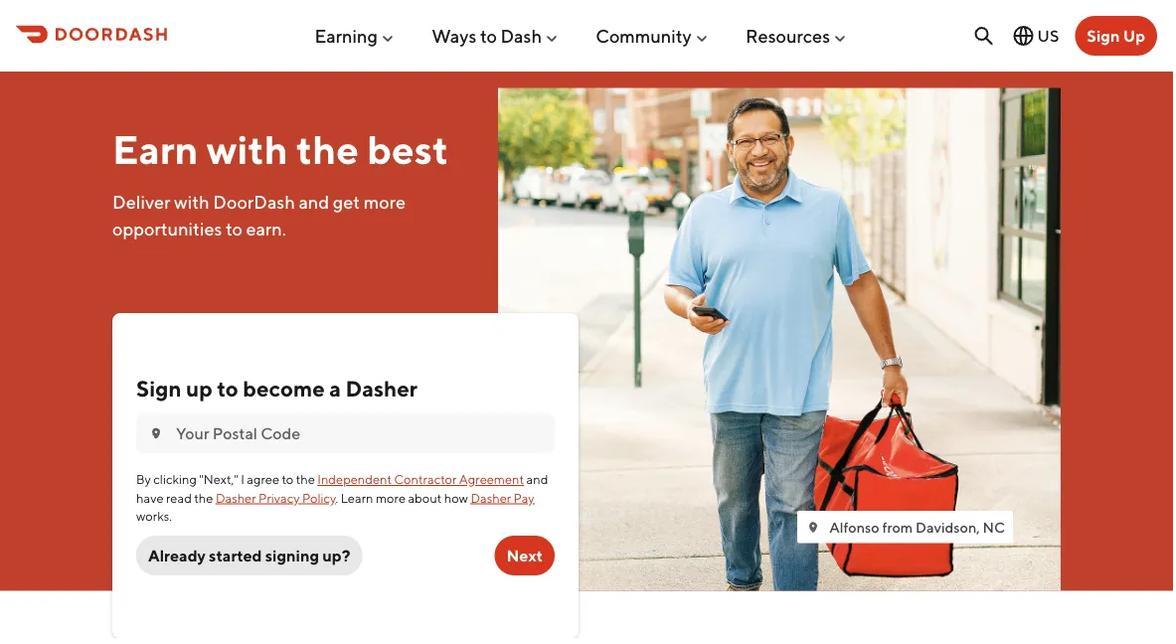 Task type: vqa. For each thing, say whether or not it's contained in the screenshot.
the right "Sign"
yes



Task type: describe. For each thing, give the bounding box(es) containing it.
privacy
[[259, 490, 300, 505]]

sign up to become a dasher
[[136, 376, 418, 402]]

earn with the best
[[112, 126, 449, 173]]

dasher pay link
[[471, 490, 535, 505]]

policy
[[302, 490, 336, 505]]

dasher privacy policy link
[[216, 490, 336, 505]]

location pin image
[[148, 425, 164, 441]]

earning link
[[315, 17, 396, 54]]

opportunities
[[112, 218, 222, 239]]

clicking
[[153, 472, 197, 487]]

by
[[136, 472, 151, 487]]

more for learn
[[376, 490, 406, 505]]

independent
[[318, 472, 392, 487]]

i
[[241, 472, 245, 487]]

started
[[209, 547, 262, 565]]

deliver
[[112, 191, 171, 212]]

have
[[136, 490, 164, 505]]

to inside deliver with doordash and get more opportunities to earn.
[[226, 218, 243, 239]]

"next,"
[[199, 472, 238, 487]]

0 vertical spatial the
[[296, 126, 359, 173]]

the inside 'and have read the'
[[194, 490, 213, 505]]

already
[[148, 547, 206, 565]]

ways to dash
[[432, 25, 542, 46]]

doordash
[[213, 191, 295, 212]]

about
[[408, 490, 442, 505]]

community
[[596, 25, 692, 46]]

alfonso from davidson, nc image
[[498, 88, 1061, 591]]

to left dash
[[480, 25, 497, 46]]

up
[[186, 376, 213, 402]]

.
[[336, 490, 338, 505]]

works.
[[136, 508, 172, 524]]

Your Postal Code text field
[[176, 423, 543, 444]]

ways to dash link
[[432, 17, 560, 54]]

and inside deliver with doordash and get more opportunities to earn.
[[299, 191, 329, 212]]

dash
[[501, 25, 542, 46]]

independent contractor agreement link
[[318, 472, 524, 487]]

dasher privacy policy . learn more about how dasher pay works.
[[136, 490, 535, 524]]

and inside 'and have read the'
[[527, 472, 548, 487]]

us
[[1038, 26, 1059, 45]]



Task type: locate. For each thing, give the bounding box(es) containing it.
with up doordash
[[207, 126, 288, 173]]

more for get
[[364, 191, 406, 212]]

0 vertical spatial and
[[299, 191, 329, 212]]

sign up
[[1087, 26, 1146, 45]]

globe line image
[[1012, 24, 1036, 48]]

0 vertical spatial with
[[207, 126, 288, 173]]

1 horizontal spatial dasher
[[346, 376, 418, 402]]

contractor
[[394, 472, 457, 487]]

with
[[207, 126, 288, 173], [174, 191, 210, 212]]

more right learn
[[376, 490, 406, 505]]

0 horizontal spatial dasher
[[216, 490, 256, 505]]

agreement
[[459, 472, 524, 487]]

alfonso from davidson, nc
[[830, 519, 1005, 536]]

more
[[364, 191, 406, 212], [376, 490, 406, 505]]

and
[[299, 191, 329, 212], [527, 472, 548, 487]]

by clicking "next," i agree to the independent contractor agreement
[[136, 472, 524, 487]]

more inside dasher privacy policy . learn more about how dasher pay works.
[[376, 490, 406, 505]]

with for doordash
[[174, 191, 210, 212]]

read
[[166, 490, 192, 505]]

2 vertical spatial the
[[194, 490, 213, 505]]

sign left up
[[1087, 26, 1120, 45]]

signing
[[265, 547, 319, 565]]

1 vertical spatial more
[[376, 490, 406, 505]]

earning
[[315, 25, 378, 46]]

0 vertical spatial more
[[364, 191, 406, 212]]

sign inside button
[[1087, 26, 1120, 45]]

from
[[883, 519, 913, 536]]

to right up on the bottom left of the page
[[217, 376, 238, 402]]

davidson,
[[916, 519, 980, 536]]

best
[[367, 126, 449, 173]]

sign for sign up to become a dasher
[[136, 376, 182, 402]]

more inside deliver with doordash and get more opportunities to earn.
[[364, 191, 406, 212]]

dasher
[[346, 376, 418, 402], [216, 490, 256, 505], [471, 490, 511, 505]]

a
[[329, 376, 341, 402]]

1 vertical spatial the
[[296, 472, 315, 487]]

1 vertical spatial and
[[527, 472, 548, 487]]

pay
[[514, 490, 535, 505]]

0 vertical spatial sign
[[1087, 26, 1120, 45]]

sign for sign up
[[1087, 26, 1120, 45]]

with up opportunities
[[174, 191, 210, 212]]

dasher right a
[[346, 376, 418, 402]]

resources
[[746, 25, 830, 46]]

earn
[[112, 126, 198, 173]]

agree
[[247, 472, 279, 487]]

become
[[243, 376, 325, 402]]

resources link
[[746, 17, 848, 54]]

to left earn.
[[226, 218, 243, 239]]

the up policy
[[296, 472, 315, 487]]

with inside deliver with doordash and get more opportunities to earn.
[[174, 191, 210, 212]]

to up privacy on the left of page
[[282, 472, 294, 487]]

get
[[333, 191, 360, 212]]

ways
[[432, 25, 477, 46]]

to
[[480, 25, 497, 46], [226, 218, 243, 239], [217, 376, 238, 402], [282, 472, 294, 487]]

and have read the
[[136, 472, 548, 505]]

up?
[[322, 547, 351, 565]]

how
[[444, 490, 468, 505]]

with for the
[[207, 126, 288, 173]]

already started signing up? button
[[136, 536, 362, 576]]

earn.
[[246, 218, 286, 239]]

already started signing up?
[[148, 547, 351, 565]]

0 horizontal spatial sign
[[136, 376, 182, 402]]

1 horizontal spatial sign
[[1087, 26, 1120, 45]]

1 vertical spatial with
[[174, 191, 210, 212]]

dasher down i
[[216, 490, 256, 505]]

next button
[[495, 536, 555, 576]]

community link
[[596, 17, 710, 54]]

and left get
[[299, 191, 329, 212]]

location pin image
[[806, 519, 822, 535]]

next
[[507, 547, 543, 565]]

sign up button
[[1075, 16, 1158, 56]]

more right get
[[364, 191, 406, 212]]

the
[[296, 126, 359, 173], [296, 472, 315, 487], [194, 490, 213, 505]]

sign left up on the bottom left of the page
[[136, 376, 182, 402]]

up
[[1123, 26, 1146, 45]]

the up get
[[296, 126, 359, 173]]

learn
[[341, 490, 373, 505]]

sign
[[1087, 26, 1120, 45], [136, 376, 182, 402]]

alfonso
[[830, 519, 880, 536]]

dasher down agreement
[[471, 490, 511, 505]]

0 horizontal spatial and
[[299, 191, 329, 212]]

the down "next," at the left of page
[[194, 490, 213, 505]]

and up pay
[[527, 472, 548, 487]]

2 horizontal spatial dasher
[[471, 490, 511, 505]]

deliver with doordash and get more opportunities to earn.
[[112, 191, 406, 239]]

1 vertical spatial sign
[[136, 376, 182, 402]]

nc
[[983, 519, 1005, 536]]

1 horizontal spatial and
[[527, 472, 548, 487]]



